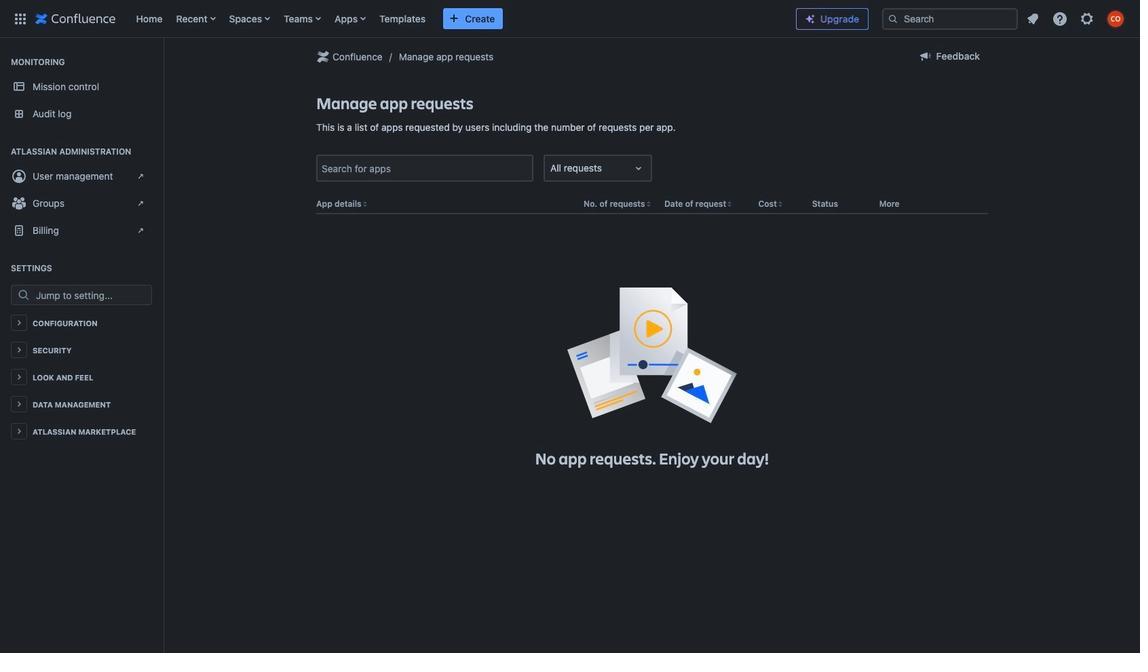 Task type: locate. For each thing, give the bounding box(es) containing it.
None text field
[[551, 162, 553, 176]]

help icon image
[[1052, 11, 1069, 27]]

collapse sidebar image
[[148, 45, 178, 72]]

appswitcher icon image
[[12, 11, 29, 27]]

context icon image
[[315, 49, 331, 65], [315, 49, 331, 65]]

premium image
[[805, 14, 816, 24]]

Search for requested apps field
[[318, 156, 532, 181]]

None search field
[[883, 8, 1018, 30]]

Search field
[[883, 8, 1018, 30]]

1 horizontal spatial list
[[1021, 6, 1132, 31]]

0 horizontal spatial list
[[129, 0, 785, 38]]

banner
[[0, 0, 1140, 41]]

confluence image
[[35, 11, 116, 27], [35, 11, 116, 27]]

settings icon image
[[1079, 11, 1096, 27]]

list
[[129, 0, 785, 38], [1021, 6, 1132, 31]]

Settings Search field
[[32, 286, 151, 305]]

global element
[[8, 0, 785, 38]]



Task type: describe. For each thing, give the bounding box(es) containing it.
list for premium icon
[[1021, 6, 1132, 31]]

search image
[[888, 13, 899, 24]]

notification icon image
[[1025, 11, 1041, 27]]

list for appswitcher icon
[[129, 0, 785, 38]]

open image
[[631, 161, 647, 177]]



Task type: vqa. For each thing, say whether or not it's contained in the screenshot.
primary element
no



